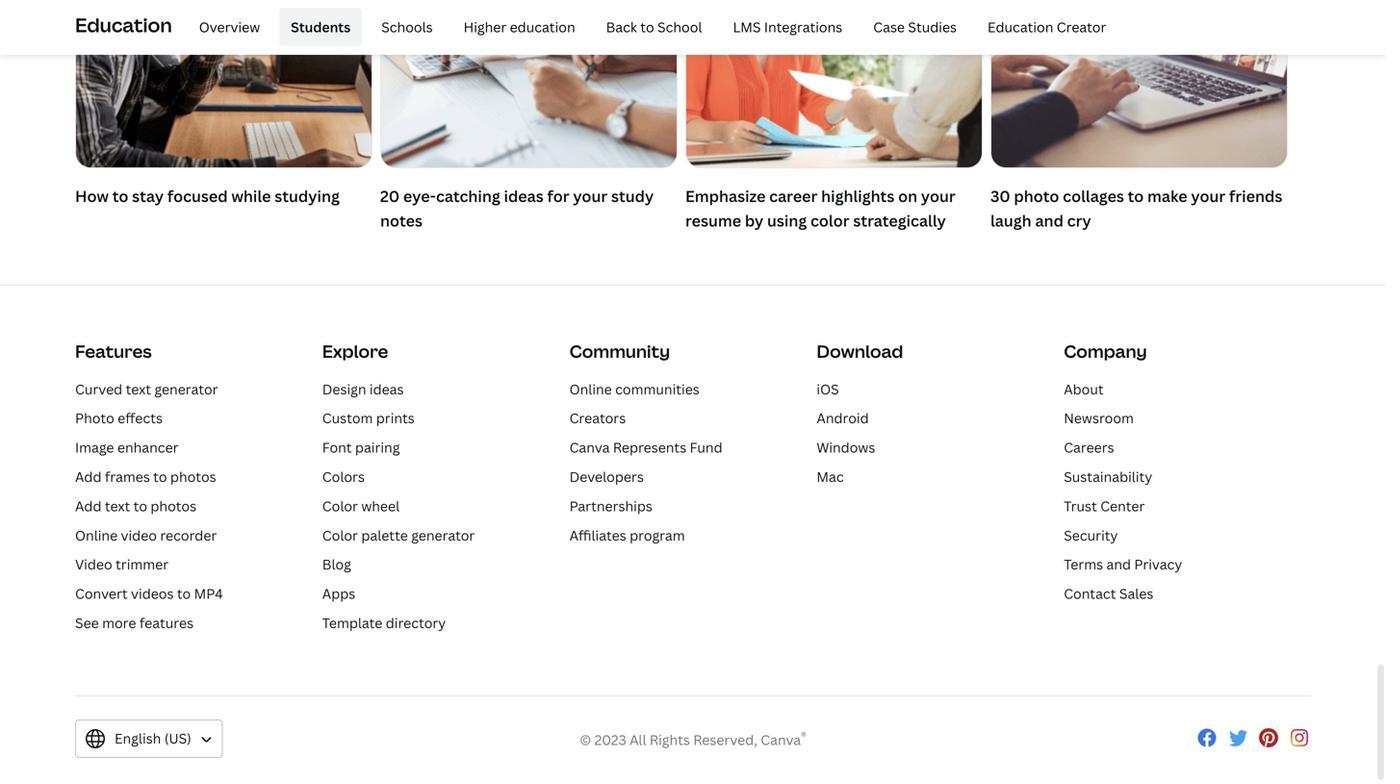 Task type: vqa. For each thing, say whether or not it's contained in the screenshot.
bottom photos
yes



Task type: describe. For each thing, give the bounding box(es) containing it.
using
[[767, 210, 807, 231]]

collages
[[1063, 186, 1124, 206]]

english (us)
[[115, 730, 191, 748]]

video
[[121, 526, 157, 545]]

sustainability link
[[1064, 468, 1152, 486]]

your for 20 eye-catching ideas for your study notes
[[573, 186, 608, 206]]

photos for add frames to photos
[[170, 468, 216, 486]]

terms
[[1064, 556, 1103, 574]]

text for add
[[105, 497, 130, 515]]

laugh
[[991, 210, 1032, 231]]

back to school link
[[595, 8, 714, 46]]

to left the stay
[[112, 186, 128, 206]]

1 horizontal spatial and
[[1107, 556, 1131, 574]]

reserved,
[[693, 731, 757, 749]]

to inside 30 photo collages to make your friends laugh and cry
[[1128, 186, 1144, 206]]

photo
[[75, 409, 114, 428]]

color palette generator
[[322, 526, 475, 545]]

windows
[[817, 439, 875, 457]]

design
[[322, 380, 366, 398]]

career highlights on resume blog cover image
[[686, 0, 982, 167]]

online video recorder link
[[75, 526, 217, 545]]

video trimmer link
[[75, 556, 169, 574]]

see more features link
[[75, 614, 194, 632]]

30 photo collages to make your friends laugh and cry link
[[991, 0, 1288, 237]]

company
[[1064, 340, 1147, 363]]

0 horizontal spatial canva
[[569, 439, 610, 457]]

education creator
[[988, 18, 1106, 36]]

focused
[[167, 186, 228, 206]]

by
[[745, 210, 764, 231]]

studying
[[275, 186, 340, 206]]

color
[[811, 210, 850, 231]]

strategically
[[853, 210, 946, 231]]

terms and privacy
[[1064, 556, 1182, 574]]

online communities
[[569, 380, 700, 398]]

mac
[[817, 468, 844, 486]]

how
[[75, 186, 109, 206]]

30
[[991, 186, 1010, 206]]

canva represents fund link
[[569, 439, 723, 457]]

custom prints
[[322, 409, 415, 428]]

trust center link
[[1064, 497, 1145, 515]]

study
[[611, 186, 654, 206]]

add for add frames to photos
[[75, 468, 102, 486]]

stay focused while studying blog cover image
[[76, 0, 372, 167]]

community
[[569, 340, 670, 363]]

(us)
[[164, 730, 191, 748]]

contact sales link
[[1064, 585, 1154, 603]]

image enhancer
[[75, 439, 179, 457]]

fund
[[690, 439, 723, 457]]

english
[[115, 730, 161, 748]]

design ideas
[[322, 380, 404, 398]]

color wheel link
[[322, 497, 400, 515]]

template directory
[[322, 614, 446, 632]]

image
[[75, 439, 114, 457]]

enhancer
[[117, 439, 179, 457]]

online communities link
[[569, 380, 700, 398]]

about link
[[1064, 380, 1104, 398]]

how to stay focused while studying link
[[75, 0, 373, 212]]

20 eye-catching ideas for your study notes link
[[380, 0, 678, 237]]

and inside 30 photo collages to make your friends laugh and cry
[[1035, 210, 1064, 231]]

curved text generator
[[75, 380, 218, 398]]

your for 30 photo collages to make your friends laugh and cry
[[1191, 186, 1226, 206]]

add frames to photos
[[75, 468, 216, 486]]

download
[[817, 340, 903, 363]]

case studies link
[[862, 8, 968, 46]]

to right back
[[640, 18, 654, 36]]

template
[[322, 614, 383, 632]]

add text to photos link
[[75, 497, 196, 515]]

design ideas link
[[322, 380, 404, 398]]

trimmer
[[116, 556, 169, 574]]

© 2023 all rights reserved, canva ®
[[580, 728, 806, 749]]

integrations
[[764, 18, 843, 36]]

overview link
[[187, 8, 272, 46]]

represents
[[613, 439, 687, 457]]

mac link
[[817, 468, 844, 486]]

emphasize career highlights on your resume by using color strategically
[[685, 186, 956, 231]]

emphasize
[[685, 186, 766, 206]]

English (US) button
[[75, 720, 223, 758]]

school
[[657, 18, 702, 36]]

affiliates program link
[[569, 526, 685, 545]]

center
[[1101, 497, 1145, 515]]

ideas for study notes blog cover image
[[381, 0, 677, 167]]

convert
[[75, 585, 128, 603]]

explore
[[322, 340, 388, 363]]

photo
[[1014, 186, 1059, 206]]

features
[[75, 340, 152, 363]]

schools link
[[370, 8, 444, 46]]

android link
[[817, 409, 869, 428]]

notes
[[380, 210, 423, 231]]

trust
[[1064, 497, 1097, 515]]

higher education link
[[452, 8, 587, 46]]

canva inside © 2023 all rights reserved, canva ®
[[761, 731, 801, 749]]

to left mp4
[[177, 585, 191, 603]]

colors
[[322, 468, 365, 486]]

developers
[[569, 468, 644, 486]]

lms integrations
[[733, 18, 843, 36]]



Task type: locate. For each thing, give the bounding box(es) containing it.
1 horizontal spatial your
[[921, 186, 956, 206]]

color for color wheel
[[322, 497, 358, 515]]

1 vertical spatial add
[[75, 497, 102, 515]]

eye-
[[403, 186, 436, 206]]

0 horizontal spatial ideas
[[370, 380, 404, 398]]

sales
[[1119, 585, 1154, 603]]

about
[[1064, 380, 1104, 398]]

generator right palette
[[411, 526, 475, 545]]

canva down creators
[[569, 439, 610, 457]]

students
[[291, 18, 351, 36]]

color up the blog 'link'
[[322, 526, 358, 545]]

color down colors
[[322, 497, 358, 515]]

add down image
[[75, 468, 102, 486]]

sustainability
[[1064, 468, 1152, 486]]

custom prints link
[[322, 409, 415, 428]]

photos up recorder
[[151, 497, 196, 515]]

1 vertical spatial canva
[[761, 731, 801, 749]]

communities
[[615, 380, 700, 398]]

features
[[139, 614, 194, 632]]

image enhancer link
[[75, 439, 179, 457]]

education
[[510, 18, 575, 36]]

generator for curved text generator
[[154, 380, 218, 398]]

photos for add text to photos
[[151, 497, 196, 515]]

schools
[[381, 18, 433, 36]]

emphasize career highlights on your resume by using color strategically link
[[685, 0, 983, 237]]

on
[[898, 186, 918, 206]]

back
[[606, 18, 637, 36]]

online for online communities
[[569, 380, 612, 398]]

template directory link
[[322, 614, 446, 632]]

effects
[[118, 409, 163, 428]]

students link
[[279, 8, 362, 46]]

privacy
[[1134, 556, 1182, 574]]

contact sales
[[1064, 585, 1154, 603]]

online up creators
[[569, 380, 612, 398]]

font pairing link
[[322, 439, 400, 457]]

contact
[[1064, 585, 1116, 603]]

career
[[769, 186, 818, 206]]

cry
[[1067, 210, 1091, 231]]

text
[[126, 380, 151, 398], [105, 497, 130, 515]]

1 horizontal spatial canva
[[761, 731, 801, 749]]

and down photo
[[1035, 210, 1064, 231]]

1 horizontal spatial education
[[988, 18, 1054, 36]]

higher
[[464, 18, 507, 36]]

apps
[[322, 585, 355, 603]]

ios link
[[817, 380, 839, 398]]

text down "frames"
[[105, 497, 130, 515]]

security
[[1064, 526, 1118, 545]]

0 vertical spatial ideas
[[504, 186, 544, 206]]

ideas inside 20 eye-catching ideas for your study notes
[[504, 186, 544, 206]]

your inside 30 photo collages to make your friends laugh and cry
[[1191, 186, 1226, 206]]

photos down enhancer
[[170, 468, 216, 486]]

3 your from the left
[[1191, 186, 1226, 206]]

0 vertical spatial generator
[[154, 380, 218, 398]]

generator up effects
[[154, 380, 218, 398]]

frames
[[105, 468, 150, 486]]

0 horizontal spatial your
[[573, 186, 608, 206]]

for
[[547, 186, 569, 206]]

palette
[[361, 526, 408, 545]]

online up 'video'
[[75, 526, 118, 545]]

0 vertical spatial color
[[322, 497, 358, 515]]

add
[[75, 468, 102, 486], [75, 497, 102, 515]]

generator
[[154, 380, 218, 398], [411, 526, 475, 545]]

1 horizontal spatial generator
[[411, 526, 475, 545]]

1 vertical spatial online
[[75, 526, 118, 545]]

text up effects
[[126, 380, 151, 398]]

colors link
[[322, 468, 365, 486]]

custom
[[322, 409, 373, 428]]

ideas left "for"
[[504, 186, 544, 206]]

0 vertical spatial and
[[1035, 210, 1064, 231]]

how to stay focused while studying
[[75, 186, 340, 206]]

to up video
[[133, 497, 147, 515]]

1 vertical spatial ideas
[[370, 380, 404, 398]]

education inside education creator link
[[988, 18, 1054, 36]]

2 add from the top
[[75, 497, 102, 515]]

1 vertical spatial and
[[1107, 556, 1131, 574]]

creator
[[1057, 18, 1106, 36]]

0 horizontal spatial education
[[75, 11, 172, 38]]

30 photo collages to make your friends laugh and cry
[[991, 186, 1283, 231]]

video
[[75, 556, 112, 574]]

1 vertical spatial color
[[322, 526, 358, 545]]

menu bar containing overview
[[180, 8, 1118, 46]]

catching
[[436, 186, 500, 206]]

photo collages blog cover image
[[992, 0, 1287, 167]]

ios
[[817, 380, 839, 398]]

affiliates
[[569, 526, 626, 545]]

0 horizontal spatial generator
[[154, 380, 218, 398]]

your right "for"
[[573, 186, 608, 206]]

online
[[569, 380, 612, 398], [75, 526, 118, 545]]

font pairing
[[322, 439, 400, 457]]

partnerships
[[569, 497, 653, 515]]

directory
[[386, 614, 446, 632]]

0 vertical spatial add
[[75, 468, 102, 486]]

education for education
[[75, 11, 172, 38]]

case studies
[[873, 18, 957, 36]]

text for curved
[[126, 380, 151, 398]]

0 horizontal spatial and
[[1035, 210, 1064, 231]]

stay
[[132, 186, 164, 206]]

partnerships link
[[569, 497, 653, 515]]

windows link
[[817, 439, 875, 457]]

1 horizontal spatial ideas
[[504, 186, 544, 206]]

0 vertical spatial text
[[126, 380, 151, 398]]

education for education creator
[[988, 18, 1054, 36]]

lms
[[733, 18, 761, 36]]

highlights
[[821, 186, 895, 206]]

1 vertical spatial generator
[[411, 526, 475, 545]]

to
[[640, 18, 654, 36], [112, 186, 128, 206], [1128, 186, 1144, 206], [153, 468, 167, 486], [133, 497, 147, 515], [177, 585, 191, 603]]

0 vertical spatial photos
[[170, 468, 216, 486]]

newsroom link
[[1064, 409, 1134, 428]]

online video recorder
[[75, 526, 217, 545]]

2 color from the top
[[322, 526, 358, 545]]

1 vertical spatial photos
[[151, 497, 196, 515]]

to left the make
[[1128, 186, 1144, 206]]

creators link
[[569, 409, 626, 428]]

online for online video recorder
[[75, 526, 118, 545]]

0 vertical spatial canva
[[569, 439, 610, 457]]

font
[[322, 439, 352, 457]]

make
[[1148, 186, 1188, 206]]

recorder
[[160, 526, 217, 545]]

your inside emphasize career highlights on your resume by using color strategically
[[921, 186, 956, 206]]

and
[[1035, 210, 1064, 231], [1107, 556, 1131, 574]]

color for color palette generator
[[322, 526, 358, 545]]

security link
[[1064, 526, 1118, 545]]

0 vertical spatial online
[[569, 380, 612, 398]]

and up contact sales
[[1107, 556, 1131, 574]]

all
[[630, 731, 646, 749]]

android
[[817, 409, 869, 428]]

0 horizontal spatial online
[[75, 526, 118, 545]]

1 color from the top
[[322, 497, 358, 515]]

your inside 20 eye-catching ideas for your study notes
[[573, 186, 608, 206]]

1 horizontal spatial online
[[569, 380, 612, 398]]

resume
[[685, 210, 741, 231]]

see
[[75, 614, 99, 632]]

while
[[231, 186, 271, 206]]

convert videos to mp4
[[75, 585, 223, 603]]

ideas up prints
[[370, 380, 404, 398]]

your right the make
[[1191, 186, 1226, 206]]

canva right 'reserved,'
[[761, 731, 801, 749]]

color palette generator link
[[322, 526, 475, 545]]

terms and privacy link
[[1064, 556, 1182, 574]]

affiliates program
[[569, 526, 685, 545]]

to down enhancer
[[153, 468, 167, 486]]

2 your from the left
[[921, 186, 956, 206]]

add up 'video'
[[75, 497, 102, 515]]

newsroom
[[1064, 409, 1134, 428]]

see more features
[[75, 614, 194, 632]]

creators
[[569, 409, 626, 428]]

mp4
[[194, 585, 223, 603]]

curved text generator link
[[75, 380, 218, 398]]

generator for color palette generator
[[411, 526, 475, 545]]

menu bar
[[180, 8, 1118, 46]]

1 add from the top
[[75, 468, 102, 486]]

1 vertical spatial text
[[105, 497, 130, 515]]

color wheel
[[322, 497, 400, 515]]

1 your from the left
[[573, 186, 608, 206]]

your right on
[[921, 186, 956, 206]]

add for add text to photos
[[75, 497, 102, 515]]

©
[[580, 731, 591, 749]]

2 horizontal spatial your
[[1191, 186, 1226, 206]]



